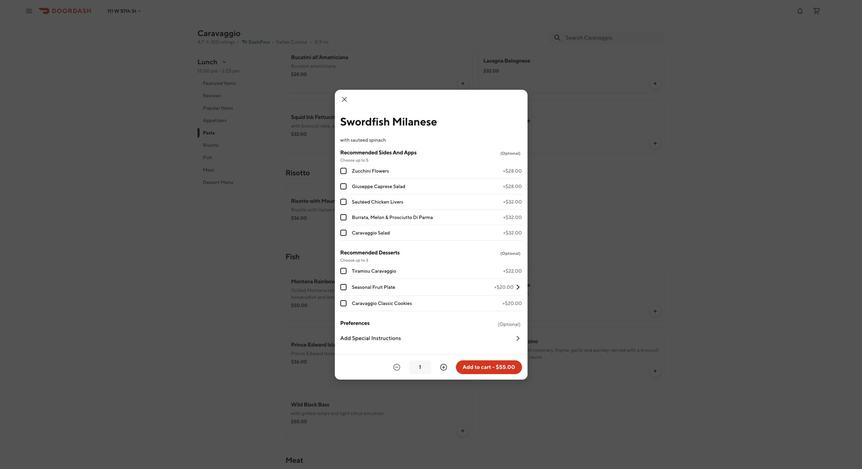 Task type: vqa. For each thing, say whether or not it's contained in the screenshot.


Task type: describe. For each thing, give the bounding box(es) containing it.
lunch
[[197, 58, 217, 66]]

items for featured items
[[224, 81, 236, 86]]

and inside risotto with mountain herbs risotto with italian mountain herbs and goat cheese. $36.00
[[368, 207, 376, 213]]

swordfish milanese with sauteed spinach
[[483, 282, 530, 297]]

dashpass •
[[248, 39, 274, 45]]

Item Search search field
[[566, 34, 659, 42]]

zucchini
[[352, 168, 371, 174]]

2:25
[[222, 68, 231, 74]]

fish button
[[197, 151, 277, 164]]

0 horizontal spatial salad
[[378, 230, 390, 236]]

add special instructions button
[[340, 329, 522, 348]]

dessert menu button
[[197, 176, 277, 189]]

Current quantity is 1 number field
[[413, 364, 427, 371]]

0 vertical spatial italian
[[276, 39, 290, 45]]

sauteed inside swordfish milanese dialog
[[351, 137, 368, 143]]

1 lasagna from the top
[[483, 57, 503, 64]]

pasta
[[203, 130, 215, 136]]

items for popular items
[[221, 105, 233, 111]]

up inside recommended desserts choose up to 3
[[355, 258, 360, 263]]

citrus
[[351, 411, 363, 416]]

and inside "prince edward island mussels prince edward island mussels with garlic and fresh tomato sauce. $36.00"
[[380, 351, 388, 357]]

with inside swordfish milanese dialog
[[340, 137, 350, 143]]

with sauteed spinach
[[340, 137, 386, 143]]

seasonal
[[352, 284, 371, 290]]

fresh inside montana rainbow trout grilled montana rainbow trout with baby watercress, garlic chips, fresh horseradish and lemon vinaigrette. $50.00
[[432, 288, 443, 293]]

1 horizontal spatial fish
[[285, 252, 300, 261]]

2 pm from the left
[[232, 68, 239, 74]]

swordfish for swordfish milanese with sauteed spinach
[[483, 282, 507, 288]]

wild black bass with grilled ramps and light citrus emulsion $55.00
[[291, 402, 384, 425]]

featured
[[203, 81, 223, 86]]

$55.00 inside slow cooked  branzino branzino flavored with rosemary, thyme, garlic and parsley: served with a broccoli puree and grapefruit sauce. $55.00
[[483, 363, 499, 368]]

prosciutto
[[389, 215, 412, 220]]

st
[[132, 8, 136, 14]]

+$28.00 for giuseppe caprese salad
[[503, 184, 522, 189]]

featured items
[[203, 81, 236, 86]]

burrata, melon & prosciutto di parma
[[352, 215, 433, 220]]

111 w 57th st
[[107, 8, 136, 14]]

2 lasagna from the top
[[483, 117, 503, 124]]

desserts
[[379, 249, 400, 256]]

to inside button
[[475, 364, 480, 370]]

• for italian cuisine • 0.9 mi
[[310, 39, 312, 45]]

risotto button
[[197, 139, 277, 151]]

trout
[[346, 288, 357, 293]]

di
[[413, 215, 418, 220]]

flowers
[[372, 168, 389, 174]]

1 vertical spatial montana
[[307, 288, 327, 293]]

add item to cart image for prince edward island mussels with garlic and fresh tomato sauce.
[[460, 369, 465, 374]]

featured items button
[[197, 77, 277, 89]]

lemon
[[327, 295, 340, 300]]

grilled
[[301, 411, 315, 416]]

1 lasagna bolognese from the top
[[483, 57, 530, 64]]

spinach inside swordfish milanese dialog
[[369, 137, 386, 143]]

emulsion
[[364, 411, 384, 416]]

bass
[[318, 402, 329, 408]]

ratings
[[220, 39, 235, 45]]

menu
[[221, 180, 233, 185]]

squid
[[291, 114, 305, 120]]

increase quantity by 1 image
[[439, 363, 448, 371]]

meat button
[[197, 164, 277, 176]]

popular
[[203, 105, 220, 111]]

open menu image
[[25, 7, 33, 15]]

swordfish for swordfish milanese
[[340, 115, 390, 128]]

livers
[[390, 199, 403, 205]]

1 bucatini from the top
[[291, 54, 311, 61]]

all'amatriciana
[[312, 54, 348, 61]]

classic
[[378, 301, 393, 306]]

to inside recommended desserts choose up to 3
[[361, 258, 365, 263]]

111 w 57th st button
[[107, 8, 142, 14]]

add special instructions
[[340, 335, 401, 342]]

0 horizontal spatial -
[[219, 68, 221, 74]]

1 vertical spatial island
[[324, 351, 337, 357]]

2 bucatini from the top
[[291, 63, 309, 69]]

reviews
[[203, 93, 221, 98]]

garlic inside the squid ink fettucine with broccoli rabe, anchovies, bottarga and garlic $32.00
[[385, 123, 397, 129]]

seasonal fruit plate
[[352, 284, 395, 290]]

fresh inside "prince edward island mussels prince edward island mussels with garlic and fresh tomato sauce. $36.00"
[[389, 351, 400, 357]]

mussels
[[343, 342, 362, 348]]

anchovies,
[[332, 123, 355, 129]]

1 prince from the top
[[291, 342, 307, 348]]

0 vertical spatial branzino
[[516, 338, 538, 345]]

cookies
[[394, 301, 412, 306]]

meat inside button
[[203, 167, 214, 173]]

trout
[[336, 278, 349, 285]]

recommended desserts group
[[340, 249, 522, 311]]

and inside montana rainbow trout grilled montana rainbow trout with baby watercress, garlic chips, fresh horseradish and lemon vinaigrette. $50.00
[[317, 295, 326, 300]]

montana rainbow trout grilled montana rainbow trout with baby watercress, garlic chips, fresh horseradish and lemon vinaigrette. $50.00
[[291, 278, 443, 308]]

0 vertical spatial island
[[327, 342, 342, 348]]

and right puree
[[497, 354, 505, 360]]

broccoli inside slow cooked  branzino branzino flavored with rosemary, thyme, garlic and parsley: served with a broccoli puree and grapefruit sauce. $55.00
[[641, 348, 658, 353]]

melon
[[370, 215, 384, 220]]

+$32.00 for livers
[[503, 199, 522, 205]]

1 vertical spatial branzino
[[483, 348, 503, 353]]

2 prince from the top
[[291, 351, 305, 357]]

+$28.00 for zucchini flowers
[[503, 168, 522, 174]]

preferences
[[340, 320, 370, 326]]

ink
[[306, 114, 314, 120]]

add item to cart image for with grilled ramps and light citrus emulsion
[[460, 428, 465, 434]]

grapefruit
[[506, 354, 528, 360]]

cheese.
[[388, 207, 405, 213]]

garlic inside slow cooked  branzino branzino flavored with rosemary, thyme, garlic and parsley: served with a broccoli puree and grapefruit sauce. $55.00
[[571, 348, 583, 353]]

mussels
[[338, 351, 355, 357]]

choose inside recommended desserts choose up to 3
[[340, 258, 355, 263]]

57th
[[120, 8, 131, 14]]

cart
[[481, 364, 491, 370]]

giuseppe
[[352, 184, 373, 189]]

cooked
[[496, 338, 515, 345]]

recommended desserts choose up to 3
[[340, 249, 400, 263]]

choose inside recommended sides and apps choose up to 5
[[340, 157, 355, 163]]

recommended for recommended desserts
[[340, 249, 378, 256]]

with inside wild black bass with grilled ramps and light citrus emulsion $55.00
[[291, 411, 301, 416]]

caravaggio up plate
[[371, 268, 396, 274]]

sauteed inside 'swordfish milanese with sauteed spinach'
[[494, 291, 511, 297]]

and inside the squid ink fettucine with broccoli rabe, anchovies, bottarga and garlic $32.00
[[376, 123, 384, 129]]

italian cuisine • 0.9 mi
[[276, 39, 328, 45]]

caravaggio classic cookies
[[352, 301, 412, 306]]

up inside recommended sides and apps choose up to 5
[[355, 157, 360, 163]]

$36.00 inside risotto with mountain herbs risotto with italian mountain herbs and goat cheese. $36.00
[[291, 215, 307, 221]]

5
[[366, 157, 368, 163]]

rainbow
[[314, 278, 335, 285]]

rosemary,
[[533, 348, 554, 353]]

0.9
[[315, 39, 322, 45]]

1 horizontal spatial $32.00
[[483, 68, 499, 74]]

1 horizontal spatial salad
[[393, 184, 405, 189]]

parsley:
[[593, 348, 610, 353]]

popular items
[[203, 105, 233, 111]]

mountain
[[321, 198, 345, 204]]

black
[[304, 402, 317, 408]]

dashpass
[[248, 39, 270, 45]]

rainbow
[[328, 288, 345, 293]]

puree
[[483, 354, 496, 360]]

risotto inside risotto button
[[203, 142, 219, 148]]

decrease quantity by 1 image
[[392, 363, 401, 371]]

2 lasagna bolognese from the top
[[483, 117, 530, 124]]

milanese for swordfish milanese with sauteed spinach
[[508, 282, 530, 288]]

add item to cart image for $32.00
[[652, 81, 658, 86]]

slow
[[483, 338, 495, 345]]

bucatini all'amatriciana bucatini amatriciana. $28.00
[[291, 54, 348, 77]]



Task type: locate. For each thing, give the bounding box(es) containing it.
spinach up sides
[[369, 137, 386, 143]]

caravaggio down burrata,
[[352, 230, 377, 236]]

0 vertical spatial bolognese
[[504, 57, 530, 64]]

1 horizontal spatial branzino
[[516, 338, 538, 345]]

swordfish milanese
[[340, 115, 437, 128]]

sauce. up current quantity is 1 number field
[[417, 351, 431, 357]]

1 vertical spatial bolognese
[[504, 117, 530, 124]]

spinach down +$22.00
[[512, 291, 529, 297]]

0 vertical spatial edward
[[308, 342, 326, 348]]

2 +$28.00 from the top
[[503, 184, 522, 189]]

sauce. inside slow cooked  branzino branzino flavored with rosemary, thyme, garlic and parsley: served with a broccoli puree and grapefruit sauce. $55.00
[[529, 354, 543, 360]]

0 horizontal spatial pm
[[211, 68, 218, 74]]

caprese
[[374, 184, 392, 189]]

0 vertical spatial lasagna
[[483, 57, 503, 64]]

0 vertical spatial choose
[[340, 157, 355, 163]]

0 vertical spatial milanese
[[392, 115, 437, 128]]

linguine with clams image
[[611, 0, 665, 33]]

italian inside risotto with mountain herbs risotto with italian mountain herbs and goat cheese. $36.00
[[318, 207, 332, 213]]

swordfish down +$22.00
[[483, 282, 507, 288]]

milanese up apps
[[392, 115, 437, 128]]

2 vertical spatial add item to cart image
[[652, 369, 658, 374]]

1 horizontal spatial swordfish
[[483, 282, 507, 288]]

swordfish
[[340, 115, 390, 128], [483, 282, 507, 288]]

0 vertical spatial broccoli
[[301, 123, 319, 129]]

0 horizontal spatial •
[[237, 39, 239, 45]]

parma
[[419, 215, 433, 220]]

salad up livers
[[393, 184, 405, 189]]

0 vertical spatial montana
[[291, 278, 313, 285]]

1 vertical spatial to
[[361, 258, 365, 263]]

recommended inside recommended sides and apps choose up to 5
[[340, 149, 378, 156]]

$32.00 inside the squid ink fettucine with broccoli rabe, anchovies, bottarga and garlic $32.00
[[291, 131, 307, 137]]

swordfish up with sauteed spinach
[[340, 115, 390, 128]]

add for add to cart - $55.00
[[463, 364, 473, 370]]

1 vertical spatial swordfish
[[483, 282, 507, 288]]

broccoli inside the squid ink fettucine with broccoli rabe, anchovies, bottarga and garlic $32.00
[[301, 123, 319, 129]]

0 vertical spatial (optional)
[[500, 151, 520, 156]]

recommended sides and apps choose up to 5
[[340, 149, 417, 163]]

1 choose from the top
[[340, 157, 355, 163]]

up left the 5 on the top
[[355, 157, 360, 163]]

0 horizontal spatial spinach
[[369, 137, 386, 143]]

- left 2:25
[[219, 68, 221, 74]]

1 horizontal spatial milanese
[[508, 282, 530, 288]]

2 vertical spatial +$32.00
[[503, 230, 522, 236]]

0 vertical spatial salad
[[393, 184, 405, 189]]

herbs
[[346, 198, 360, 204]]

burrata,
[[352, 215, 369, 220]]

salad
[[393, 184, 405, 189], [378, 230, 390, 236]]

$55.00 down grilled on the bottom
[[291, 419, 307, 425]]

1 vertical spatial broccoli
[[641, 348, 658, 353]]

1 horizontal spatial •
[[272, 39, 274, 45]]

with inside montana rainbow trout grilled montana rainbow trout with baby watercress, garlic chips, fresh horseradish and lemon vinaigrette. $50.00
[[358, 288, 368, 293]]

sautéed
[[352, 199, 370, 205]]

1 vertical spatial choose
[[340, 258, 355, 263]]

1 vertical spatial up
[[355, 258, 360, 263]]

1 vertical spatial fresh
[[389, 351, 400, 357]]

tiramisu caravaggio
[[352, 268, 396, 274]]

1 vertical spatial recommended
[[340, 249, 378, 256]]

1 vertical spatial +$32.00
[[503, 215, 522, 220]]

caravaggio inside recommended sides and apps group
[[352, 230, 377, 236]]

to left the 3
[[361, 258, 365, 263]]

caravaggio for caravaggio classic cookies
[[352, 301, 377, 306]]

fettucine
[[315, 114, 338, 120]]

2 +$32.00 from the top
[[503, 215, 522, 220]]

0 vertical spatial +$20.00
[[494, 284, 514, 290]]

slow cooked  branzino branzino flavored with rosemary, thyme, garlic and parsley: served with a broccoli puree and grapefruit sauce. $55.00
[[483, 338, 658, 368]]

watercress,
[[380, 288, 405, 293]]

add item to cart image for with sauteed spinach
[[652, 309, 658, 314]]

0 vertical spatial items
[[224, 81, 236, 86]]

0 vertical spatial to
[[361, 157, 365, 163]]

salad down &
[[378, 230, 390, 236]]

fish down pasta at the top left of the page
[[203, 155, 212, 160]]

giuseppe caprese salad
[[352, 184, 405, 189]]

island left mussels
[[324, 351, 337, 357]]

add to cart - $55.00
[[463, 364, 515, 370]]

(optional) inside recommended desserts 'group'
[[500, 251, 520, 256]]

2 recommended from the top
[[340, 249, 378, 256]]

thyme,
[[555, 348, 570, 353]]

0 vertical spatial recommended
[[340, 149, 378, 156]]

fish inside button
[[203, 155, 212, 160]]

1 vertical spatial fish
[[285, 252, 300, 261]]

grilled
[[291, 288, 306, 293]]

add left cart
[[463, 364, 473, 370]]

1 vertical spatial edward
[[306, 351, 323, 357]]

sides
[[379, 149, 392, 156]]

swordfish inside dialog
[[340, 115, 390, 128]]

0 vertical spatial swordfish
[[340, 115, 390, 128]]

add
[[340, 335, 351, 342], [463, 364, 473, 370]]

1 pm from the left
[[211, 68, 218, 74]]

$55.00 down puree
[[483, 363, 499, 368]]

items inside popular items "button"
[[221, 105, 233, 111]]

and
[[376, 123, 384, 129], [368, 207, 376, 213], [317, 295, 326, 300], [584, 348, 592, 353], [380, 351, 388, 357], [497, 354, 505, 360], [331, 411, 339, 416]]

+$20.00
[[494, 284, 514, 290], [502, 301, 522, 306]]

1 vertical spatial bucatini
[[291, 63, 309, 69]]

1 $36.00 from the top
[[291, 215, 307, 221]]

0 horizontal spatial meat
[[203, 167, 214, 173]]

0 horizontal spatial sauce.
[[417, 351, 431, 357]]

0 vertical spatial +$28.00
[[503, 168, 522, 174]]

+$20.00 down +$22.00
[[494, 284, 514, 290]]

reviews button
[[197, 89, 277, 102]]

w
[[114, 8, 119, 14]]

0 horizontal spatial swordfish
[[340, 115, 390, 128]]

1 horizontal spatial meat
[[285, 456, 303, 465]]

caravaggio for caravaggio
[[197, 28, 241, 38]]

served
[[611, 348, 626, 353]]

chicken
[[371, 199, 389, 205]]

close swordfish milanese image
[[340, 95, 348, 103]]

with inside the squid ink fettucine with broccoli rabe, anchovies, bottarga and garlic $32.00
[[291, 123, 301, 129]]

4.7
[[197, 39, 204, 45]]

1 horizontal spatial sauteed
[[494, 291, 511, 297]]

bucatini down italian cuisine • 0.9 mi at the top left of page
[[291, 54, 311, 61]]

0 horizontal spatial add
[[340, 335, 351, 342]]

1 vertical spatial salad
[[378, 230, 390, 236]]

garlic inside montana rainbow trout grilled montana rainbow trout with baby watercress, garlic chips, fresh horseradish and lemon vinaigrette. $50.00
[[406, 288, 418, 293]]

horseradish
[[291, 295, 316, 300]]

montana up grilled
[[291, 278, 313, 285]]

add item to cart image for bucatini amatriciana.
[[460, 81, 465, 86]]

and left parsley:
[[584, 348, 592, 353]]

garlic left chips,
[[406, 288, 418, 293]]

goat
[[377, 207, 387, 213]]

• for 120 ratings •
[[237, 39, 239, 45]]

up left the 3
[[355, 258, 360, 263]]

broccoli right a
[[641, 348, 658, 353]]

(optional) inside recommended sides and apps group
[[500, 151, 520, 156]]

bucatini up $28.00
[[291, 63, 309, 69]]

a
[[637, 348, 640, 353]]

(optional) for recommended sides and apps
[[500, 151, 520, 156]]

baby
[[369, 288, 379, 293]]

0 horizontal spatial fresh
[[389, 351, 400, 357]]

bottarga
[[356, 123, 375, 129]]

111
[[107, 8, 113, 14]]

garlic right thyme,
[[571, 348, 583, 353]]

0 vertical spatial lasagna bolognese
[[483, 57, 530, 64]]

and up 'melon'
[[368, 207, 376, 213]]

0 vertical spatial bucatini
[[291, 54, 311, 61]]

montana down rainbow
[[307, 288, 327, 293]]

1 horizontal spatial sauce.
[[529, 354, 543, 360]]

(optional) for recommended desserts
[[500, 251, 520, 256]]

and left lemon
[[317, 295, 326, 300]]

add item to cart image for slow cooked  branzino
[[652, 369, 658, 374]]

notification bell image
[[796, 7, 804, 15]]

caravaggio up the 120
[[197, 28, 241, 38]]

2 vertical spatial (optional)
[[498, 322, 520, 327]]

apps
[[404, 149, 417, 156]]

$55.00 down grapefruit
[[496, 364, 515, 370]]

recommended sides and apps group
[[340, 149, 522, 241]]

$32.00
[[483, 68, 499, 74], [291, 131, 307, 137]]

0 vertical spatial add item to cart image
[[652, 21, 658, 26]]

0 vertical spatial add
[[340, 335, 351, 342]]

2 $36.00 from the top
[[291, 359, 307, 365]]

items down 2:25
[[224, 81, 236, 86]]

0 items, open order cart image
[[812, 7, 821, 15]]

1 horizontal spatial add
[[463, 364, 473, 370]]

fresh right chips,
[[432, 288, 443, 293]]

recommended for recommended sides and apps
[[340, 149, 378, 156]]

italian left 'cuisine' at left top
[[276, 39, 290, 45]]

3
[[366, 258, 368, 263]]

add item to cart image for risotto with italian mountain herbs and goat cheese.
[[460, 225, 465, 230]]

$36.00 inside "prince edward island mussels prince edward island mussels with garlic and fresh tomato sauce. $36.00"
[[291, 359, 307, 365]]

0 vertical spatial -
[[219, 68, 221, 74]]

0 horizontal spatial $32.00
[[291, 131, 307, 137]]

0 horizontal spatial italian
[[276, 39, 290, 45]]

3 +$32.00 from the top
[[503, 230, 522, 236]]

with
[[291, 123, 301, 129], [340, 137, 350, 143], [310, 198, 320, 204], [308, 207, 317, 213], [358, 288, 368, 293], [483, 291, 493, 297], [523, 348, 532, 353], [627, 348, 636, 353], [356, 351, 366, 357], [291, 411, 301, 416]]

pm right 2:25
[[232, 68, 239, 74]]

0 horizontal spatial branzino
[[483, 348, 503, 353]]

2 choose from the top
[[340, 258, 355, 263]]

to left cart
[[475, 364, 480, 370]]

popular items button
[[197, 102, 277, 114]]

- inside button
[[492, 364, 495, 370]]

garlic right bottarga
[[385, 123, 397, 129]]

and left light
[[331, 411, 339, 416]]

- right cart
[[492, 364, 495, 370]]

items inside the featured items button
[[224, 81, 236, 86]]

and inside wild black bass with grilled ramps and light citrus emulsion $55.00
[[331, 411, 339, 416]]

1 vertical spatial $36.00
[[291, 359, 307, 365]]

0 vertical spatial fish
[[203, 155, 212, 160]]

$50.00
[[291, 303, 307, 308]]

+$22.00
[[503, 268, 522, 274]]

to left the 5 on the top
[[361, 157, 365, 163]]

2 horizontal spatial •
[[310, 39, 312, 45]]

1 bolognese from the top
[[504, 57, 530, 64]]

spinach inside 'swordfish milanese with sauteed spinach'
[[512, 291, 529, 297]]

2 vertical spatial to
[[475, 364, 480, 370]]

0 vertical spatial meat
[[203, 167, 214, 173]]

1 horizontal spatial broccoli
[[641, 348, 658, 353]]

swordfish milanese dialog
[[335, 90, 527, 380]]

0 horizontal spatial sauteed
[[351, 137, 368, 143]]

flavored
[[504, 348, 522, 353]]

+$20.00 down 'swordfish milanese with sauteed spinach'
[[502, 301, 522, 306]]

None checkbox
[[340, 199, 346, 205], [340, 300, 346, 306], [340, 199, 346, 205], [340, 300, 346, 306]]

0 vertical spatial fresh
[[432, 288, 443, 293]]

+$32.00 for &
[[503, 215, 522, 220]]

fresh up the decrease quantity by 1 image
[[389, 351, 400, 357]]

milanese inside dialog
[[392, 115, 437, 128]]

1 vertical spatial items
[[221, 105, 233, 111]]

2 • from the left
[[272, 39, 274, 45]]

1 +$32.00 from the top
[[503, 199, 522, 205]]

0 vertical spatial up
[[355, 157, 360, 163]]

-
[[219, 68, 221, 74], [492, 364, 495, 370]]

garlic inside "prince edward island mussels prince edward island mussels with garlic and fresh tomato sauce. $36.00"
[[367, 351, 379, 357]]

milanese down +$22.00
[[508, 282, 530, 288]]

1 vertical spatial prince
[[291, 351, 305, 357]]

vinaigrette.
[[341, 295, 366, 300]]

squid ink fettucine with broccoli rabe, anchovies, bottarga and garlic $32.00
[[291, 114, 397, 137]]

swordfish inside 'swordfish milanese with sauteed spinach'
[[483, 282, 507, 288]]

spinach
[[369, 137, 386, 143], [512, 291, 529, 297]]

add item to cart image
[[460, 21, 465, 26], [460, 81, 465, 86], [652, 81, 658, 86], [652, 141, 658, 146], [460, 225, 465, 230], [652, 309, 658, 314], [460, 369, 465, 374], [460, 428, 465, 434]]

milanese inside 'swordfish milanese with sauteed spinach'
[[508, 282, 530, 288]]

0 vertical spatial sauteed
[[351, 137, 368, 143]]

1 vertical spatial (optional)
[[500, 251, 520, 256]]

sauce. down the rosemary,
[[529, 354, 543, 360]]

1 horizontal spatial pm
[[232, 68, 239, 74]]

appetizers
[[203, 118, 227, 123]]

1 vertical spatial spinach
[[512, 291, 529, 297]]

1 vertical spatial meat
[[285, 456, 303, 465]]

1 vertical spatial milanese
[[508, 282, 530, 288]]

$55.00 inside wild black bass with grilled ramps and light citrus emulsion $55.00
[[291, 419, 307, 425]]

choose
[[340, 157, 355, 163], [340, 258, 355, 263]]

$28.00
[[291, 72, 307, 77]]

$55.00 inside button
[[496, 364, 515, 370]]

1 +$28.00 from the top
[[503, 168, 522, 174]]

1 horizontal spatial -
[[492, 364, 495, 370]]

1 recommended from the top
[[340, 149, 378, 156]]

1 vertical spatial +$28.00
[[503, 184, 522, 189]]

0 vertical spatial $36.00
[[291, 215, 307, 221]]

2 up from the top
[[355, 258, 360, 263]]

2 bolognese from the top
[[504, 117, 530, 124]]

12:00
[[197, 68, 210, 74]]

None checkbox
[[340, 168, 346, 174], [340, 183, 346, 189], [340, 214, 346, 220], [340, 230, 346, 236], [340, 268, 346, 274], [340, 284, 346, 290], [340, 168, 346, 174], [340, 183, 346, 189], [340, 214, 346, 220], [340, 230, 346, 236], [340, 268, 346, 274], [340, 284, 346, 290]]

to inside recommended sides and apps choose up to 5
[[361, 157, 365, 163]]

1 vertical spatial italian
[[318, 207, 332, 213]]

broccoli down ink
[[301, 123, 319, 129]]

cuisine
[[291, 39, 307, 45]]

branzino up puree
[[483, 348, 503, 353]]

herbs
[[355, 207, 367, 213]]

1 horizontal spatial fresh
[[432, 288, 443, 293]]

special
[[352, 335, 370, 342]]

and down instructions
[[380, 351, 388, 357]]

1 vertical spatial lasagna
[[483, 117, 503, 124]]

• right dashpass
[[272, 39, 274, 45]]

dessert
[[203, 180, 220, 185]]

1 • from the left
[[237, 39, 239, 45]]

0 vertical spatial spinach
[[369, 137, 386, 143]]

1 vertical spatial -
[[492, 364, 495, 370]]

recommended up the 5 on the top
[[340, 149, 378, 156]]

and right bottarga
[[376, 123, 384, 129]]

sauce.
[[417, 351, 431, 357], [529, 354, 543, 360]]

island
[[327, 342, 342, 348], [324, 351, 337, 357]]

branzino up flavored
[[516, 338, 538, 345]]

0 vertical spatial prince
[[291, 342, 307, 348]]

add item to cart image for montana rainbow trout
[[460, 309, 465, 314]]

1 horizontal spatial italian
[[318, 207, 332, 213]]

1 vertical spatial add
[[463, 364, 473, 370]]

fish up grilled
[[285, 252, 300, 261]]

wild
[[291, 402, 303, 408]]

mountain
[[333, 207, 354, 213]]

1 vertical spatial lasagna bolognese
[[483, 117, 530, 124]]

• left 0.9
[[310, 39, 312, 45]]

garlic
[[385, 123, 397, 129], [406, 288, 418, 293], [571, 348, 583, 353], [367, 351, 379, 357]]

caravaggio salad
[[352, 230, 390, 236]]

milanese
[[392, 115, 437, 128], [508, 282, 530, 288]]

sauteed
[[351, 137, 368, 143], [494, 291, 511, 297]]

1 vertical spatial $32.00
[[291, 131, 307, 137]]

1 up from the top
[[355, 157, 360, 163]]

+$32.00
[[503, 199, 522, 205], [503, 215, 522, 220], [503, 230, 522, 236]]

fresh
[[432, 288, 443, 293], [389, 351, 400, 357]]

fish
[[203, 155, 212, 160], [285, 252, 300, 261]]

with inside "prince edward island mussels prince edward island mussels with garlic and fresh tomato sauce. $36.00"
[[356, 351, 366, 357]]

recommended inside recommended desserts choose up to 3
[[340, 249, 378, 256]]

mi
[[323, 39, 328, 45]]

items right "popular" at left top
[[221, 105, 233, 111]]

sauteed down +$22.00
[[494, 291, 511, 297]]

risotto with mountain herbs risotto with italian mountain herbs and goat cheese. $36.00
[[291, 198, 405, 221]]

island up mussels
[[327, 342, 342, 348]]

sauce. inside "prince edward island mussels prince edward island mussels with garlic and fresh tomato sauce. $36.00"
[[417, 351, 431, 357]]

$36.00
[[291, 215, 307, 221], [291, 359, 307, 365]]

caravaggio down vinaigrette.
[[352, 301, 377, 306]]

3 • from the left
[[310, 39, 312, 45]]

sauteed down bottarga
[[351, 137, 368, 143]]

0 horizontal spatial broccoli
[[301, 123, 319, 129]]

choose up tiramisu
[[340, 258, 355, 263]]

tomato
[[401, 351, 416, 357]]

caravaggio for caravaggio salad
[[352, 230, 377, 236]]

1 vertical spatial add item to cart image
[[460, 309, 465, 314]]

items
[[224, 81, 236, 86], [221, 105, 233, 111]]

0 vertical spatial +$32.00
[[503, 199, 522, 205]]

appetizers button
[[197, 114, 277, 127]]

choose up zucchini
[[340, 157, 355, 163]]

• right "ratings"
[[237, 39, 239, 45]]

light
[[340, 411, 350, 416]]

add for add special instructions
[[340, 335, 351, 342]]

add up mussels
[[340, 335, 351, 342]]

1 vertical spatial +$20.00
[[502, 301, 522, 306]]

chips,
[[419, 288, 432, 293]]

with inside 'swordfish milanese with sauteed spinach'
[[483, 291, 493, 297]]

prince edward island mussels prince edward island mussels with garlic and fresh tomato sauce. $36.00
[[291, 342, 431, 365]]

bolognese
[[504, 57, 530, 64], [504, 117, 530, 124]]

milanese for swordfish milanese
[[392, 115, 437, 128]]

1 vertical spatial sauteed
[[494, 291, 511, 297]]

garlic down add special instructions in the bottom of the page
[[367, 351, 379, 357]]

italian down mountain
[[318, 207, 332, 213]]

12:00 pm - 2:25 pm
[[197, 68, 239, 74]]

add item to cart image
[[652, 21, 658, 26], [460, 309, 465, 314], [652, 369, 658, 374]]

broccoli
[[301, 123, 319, 129], [641, 348, 658, 353]]

pm right 12:00 on the left of the page
[[211, 68, 218, 74]]

recommended up the 3
[[340, 249, 378, 256]]

1 horizontal spatial spinach
[[512, 291, 529, 297]]



